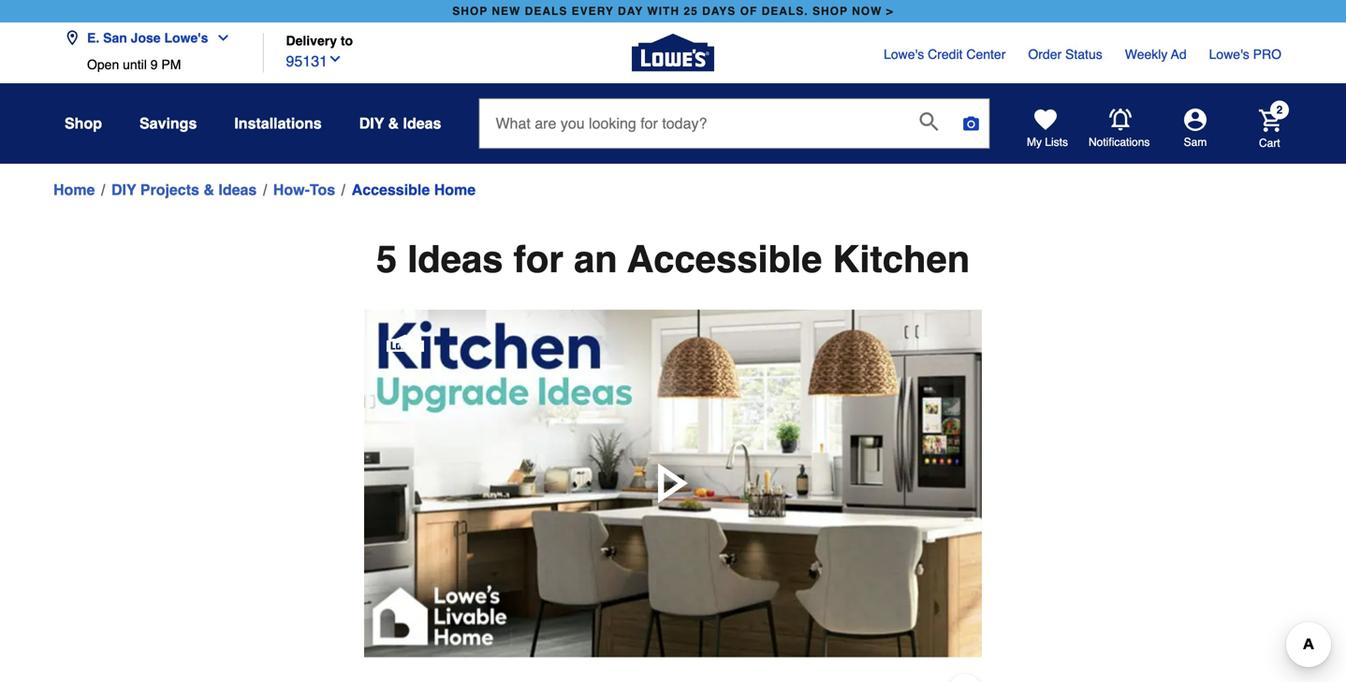 Task type: locate. For each thing, give the bounding box(es) containing it.
1 horizontal spatial home
[[434, 181, 476, 199]]

2 shop from the left
[[813, 5, 848, 18]]

new
[[492, 5, 521, 18]]

of
[[740, 5, 758, 18]]

open until 9 pm
[[87, 57, 181, 72]]

credit
[[928, 47, 963, 62]]

0 vertical spatial accessible
[[352, 181, 430, 199]]

0 vertical spatial ideas
[[403, 115, 442, 132]]

shop left the new
[[453, 5, 488, 18]]

25
[[684, 5, 698, 18]]

2 horizontal spatial lowe's
[[1210, 47, 1250, 62]]

2 vertical spatial ideas
[[408, 238, 503, 281]]

& up accessible home
[[388, 115, 399, 132]]

delivery
[[286, 33, 337, 48]]

9
[[150, 57, 158, 72]]

0 horizontal spatial lowe's
[[164, 30, 208, 45]]

home
[[53, 181, 95, 199], [434, 181, 476, 199]]

chevron down image
[[208, 30, 231, 45]]

pm
[[161, 57, 181, 72]]

0 horizontal spatial home
[[53, 181, 95, 199]]

0 horizontal spatial shop
[[453, 5, 488, 18]]

1 vertical spatial accessible
[[628, 238, 823, 281]]

until
[[123, 57, 147, 72]]

0 horizontal spatial diy
[[111, 181, 136, 199]]

1 vertical spatial &
[[204, 181, 214, 199]]

delivery to
[[286, 33, 353, 48]]

lowe's
[[164, 30, 208, 45], [884, 47, 925, 62], [1210, 47, 1250, 62]]

None search field
[[479, 98, 990, 166]]

lowe's home improvement cart image
[[1260, 109, 1282, 132]]

jose
[[131, 30, 161, 45]]

chevron down image
[[328, 52, 343, 67]]

my lists
[[1027, 136, 1069, 149]]

lowe's up pm
[[164, 30, 208, 45]]

diy inside button
[[359, 115, 384, 132]]

an
[[574, 238, 618, 281]]

weekly ad
[[1125, 47, 1187, 62]]

lowe's left credit
[[884, 47, 925, 62]]

installations button
[[234, 107, 322, 140]]

1 horizontal spatial accessible
[[628, 238, 823, 281]]

days
[[702, 5, 736, 18]]

ideas
[[403, 115, 442, 132], [219, 181, 257, 199], [408, 238, 503, 281]]

lowe's inside "link"
[[884, 47, 925, 62]]

ideas up accessible home
[[403, 115, 442, 132]]

diy for diy & ideas
[[359, 115, 384, 132]]

shop left now
[[813, 5, 848, 18]]

ideas right 5
[[408, 238, 503, 281]]

1 horizontal spatial lowe's
[[884, 47, 925, 62]]

1 horizontal spatial diy
[[359, 115, 384, 132]]

1 vertical spatial ideas
[[219, 181, 257, 199]]

diy up accessible home
[[359, 115, 384, 132]]

1 horizontal spatial &
[[388, 115, 399, 132]]

0 vertical spatial diy
[[359, 115, 384, 132]]

shop
[[453, 5, 488, 18], [813, 5, 848, 18]]

1 vertical spatial diy
[[111, 181, 136, 199]]

diy projects & ideas
[[111, 181, 257, 199]]

home down diy & ideas button
[[434, 181, 476, 199]]

e. san jose lowe's
[[87, 30, 208, 45]]

home down shop button
[[53, 181, 95, 199]]

shop new deals every day with 25 days of deals. shop now > link
[[449, 0, 898, 22]]

pro
[[1254, 47, 1282, 62]]

diy
[[359, 115, 384, 132], [111, 181, 136, 199]]

cart
[[1260, 136, 1281, 150]]

95131 button
[[286, 48, 343, 73]]

to
[[341, 33, 353, 48]]

&
[[388, 115, 399, 132], [204, 181, 214, 199]]

ad
[[1171, 47, 1187, 62]]

lowe's left pro
[[1210, 47, 1250, 62]]

for
[[514, 238, 564, 281]]

lowe's for lowe's credit center
[[884, 47, 925, 62]]

diy left projects
[[111, 181, 136, 199]]

deals.
[[762, 5, 809, 18]]

lowe's pro
[[1210, 47, 1282, 62]]

notifications
[[1089, 136, 1150, 149]]

ideas left "how-"
[[219, 181, 257, 199]]

kitchen
[[833, 238, 970, 281]]

camera image
[[962, 114, 981, 133]]

& right projects
[[204, 181, 214, 199]]

0 vertical spatial &
[[388, 115, 399, 132]]

home link
[[53, 179, 95, 201]]

tos
[[310, 181, 335, 199]]

savings button
[[140, 107, 197, 140]]

lowe's credit center link
[[884, 45, 1006, 64]]

1 horizontal spatial shop
[[813, 5, 848, 18]]

& inside button
[[388, 115, 399, 132]]

accessible
[[352, 181, 430, 199], [628, 238, 823, 281]]

now
[[852, 5, 883, 18]]



Task type: vqa. For each thing, say whether or not it's contained in the screenshot.
Hardware
no



Task type: describe. For each thing, give the bounding box(es) containing it.
shop
[[65, 115, 102, 132]]

weekly ad link
[[1125, 45, 1187, 64]]

diy for diy projects & ideas
[[111, 181, 136, 199]]

with
[[647, 5, 680, 18]]

ideas inside button
[[403, 115, 442, 132]]

Search Query text field
[[480, 99, 905, 148]]

lowe's pro link
[[1210, 45, 1282, 64]]

order status link
[[1029, 45, 1103, 64]]

2 home from the left
[[434, 181, 476, 199]]

shop new deals every day with 25 days of deals. shop now >
[[453, 5, 894, 18]]

search image
[[920, 112, 939, 131]]

diy & ideas button
[[359, 107, 442, 140]]

projects
[[140, 181, 199, 199]]

every
[[572, 5, 614, 18]]

lowe's credit center
[[884, 47, 1006, 62]]

lowe's for lowe's pro
[[1210, 47, 1250, 62]]

e.
[[87, 30, 99, 45]]

weekly
[[1125, 47, 1168, 62]]

sam
[[1184, 136, 1207, 149]]

status
[[1066, 47, 1103, 62]]

my lists link
[[1027, 109, 1069, 150]]

san
[[103, 30, 127, 45]]

shop button
[[65, 107, 102, 140]]

5 ideas for an accessible kitchen
[[376, 238, 970, 281]]

2
[[1277, 103, 1283, 117]]

1 shop from the left
[[453, 5, 488, 18]]

my
[[1027, 136, 1042, 149]]

savings
[[140, 115, 197, 132]]

lists
[[1045, 136, 1069, 149]]

diy & ideas
[[359, 115, 442, 132]]

how-tos link
[[273, 179, 335, 201]]

0 horizontal spatial accessible
[[352, 181, 430, 199]]

lowe's home improvement notification center image
[[1110, 109, 1132, 131]]

accessible home
[[352, 181, 476, 199]]

a video describing how to create a more accessible, safe and user friendly kitchen. image
[[364, 310, 982, 658]]

lowe's inside button
[[164, 30, 208, 45]]

order status
[[1029, 47, 1103, 62]]

day
[[618, 5, 644, 18]]

lowe's home improvement lists image
[[1035, 109, 1057, 131]]

95131
[[286, 52, 328, 70]]

how-
[[273, 181, 310, 199]]

order
[[1029, 47, 1062, 62]]

accessible home link
[[352, 179, 476, 201]]

location image
[[65, 30, 80, 45]]

open
[[87, 57, 119, 72]]

0 horizontal spatial &
[[204, 181, 214, 199]]

installations
[[234, 115, 322, 132]]

deals
[[525, 5, 568, 18]]

5
[[376, 238, 397, 281]]

>
[[887, 5, 894, 18]]

diy projects & ideas link
[[111, 179, 257, 201]]

e. san jose lowe's button
[[65, 19, 238, 57]]

how-tos
[[273, 181, 335, 199]]

lowe's home improvement logo image
[[632, 12, 715, 94]]

sam button
[[1151, 109, 1241, 150]]

center
[[967, 47, 1006, 62]]

1 home from the left
[[53, 181, 95, 199]]



